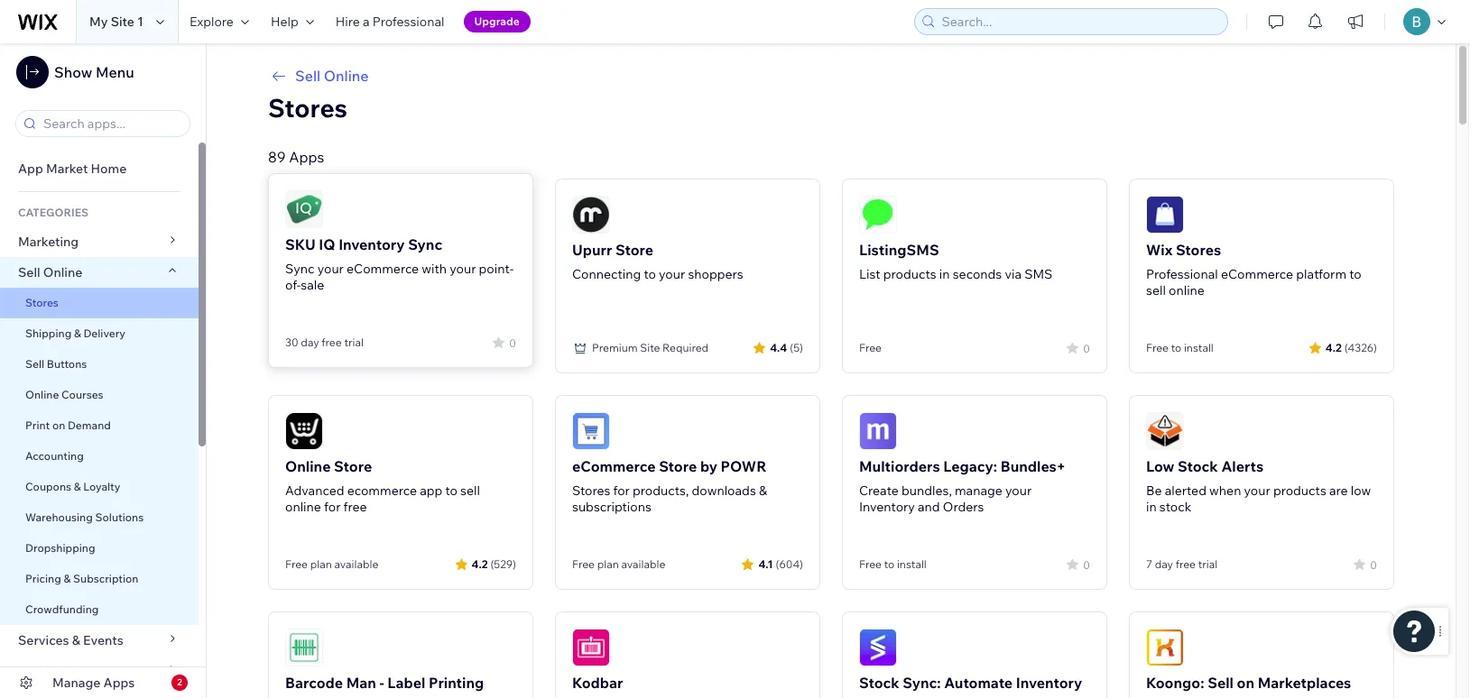 Task type: locate. For each thing, give the bounding box(es) containing it.
1 vertical spatial sync
[[285, 261, 315, 277]]

your inside upurr store connecting to your shoppers
[[659, 266, 685, 283]]

hire a professional
[[336, 14, 445, 30]]

to right connecting
[[644, 266, 656, 283]]

plan down subscriptions
[[597, 558, 619, 571]]

0 for listingsms
[[1083, 342, 1090, 355]]

free down subscriptions
[[572, 558, 595, 571]]

1 vertical spatial products
[[1273, 483, 1327, 499]]

0 horizontal spatial sync
[[285, 261, 315, 277]]

sell online link
[[268, 65, 1394, 87], [0, 257, 199, 288]]

free down create
[[859, 558, 882, 571]]

store inside 'ecommerce store by powr stores for products, downloads & subscriptions'
[[659, 458, 697, 476]]

products left are
[[1273, 483, 1327, 499]]

1 vertical spatial online
[[285, 499, 321, 515]]

listingsms
[[859, 241, 939, 259]]

0 horizontal spatial professional
[[373, 14, 445, 30]]

0 vertical spatial day
[[301, 336, 319, 349]]

stores right "wix"
[[1176, 241, 1221, 259]]

free to install up low stock alerts logo
[[1146, 341, 1214, 355]]

1 horizontal spatial store
[[616, 241, 654, 259]]

seconds
[[953, 266, 1002, 283]]

pricing & subscription
[[25, 572, 139, 586]]

0 horizontal spatial sell online
[[18, 264, 82, 281]]

crowdfunding link
[[0, 595, 199, 625]]

solutions
[[95, 511, 144, 524]]

your right with
[[450, 261, 476, 277]]

your
[[317, 261, 344, 277], [450, 261, 476, 277], [659, 266, 685, 283], [1006, 483, 1032, 499], [1244, 483, 1271, 499]]

1 vertical spatial site
[[640, 341, 660, 355]]

free down list
[[859, 341, 882, 355]]

0 vertical spatial in
[[939, 266, 950, 283]]

apps right 89 at the left top
[[289, 148, 324, 166]]

site
[[111, 14, 134, 30], [640, 341, 660, 355]]

1 horizontal spatial plan
[[597, 558, 619, 571]]

services
[[18, 633, 69, 649]]

free plan available down subscriptions
[[572, 558, 666, 571]]

2 horizontal spatial store
[[659, 458, 697, 476]]

available down subscriptions
[[621, 558, 666, 571]]

hire a professional link
[[325, 0, 455, 43]]

& for loyalty
[[74, 480, 81, 494]]

& left events
[[72, 633, 80, 649]]

stores up shipping
[[25, 296, 59, 310]]

shoppers
[[688, 266, 744, 283]]

online inside wix stores professional ecommerce platform to sell online
[[1169, 283, 1205, 299]]

0 horizontal spatial plan
[[310, 558, 332, 571]]

shipping & delivery
[[25, 327, 126, 340]]

1 horizontal spatial install
[[1184, 341, 1214, 355]]

1 horizontal spatial trial
[[1198, 558, 1218, 571]]

premium
[[592, 341, 638, 355]]

store up connecting
[[616, 241, 654, 259]]

inventory right iq
[[339, 236, 405, 254]]

4.4
[[770, 341, 787, 354]]

(604)
[[776, 557, 803, 571]]

& inside 'link'
[[64, 572, 71, 586]]

0
[[509, 336, 516, 350], [1083, 342, 1090, 355], [1083, 558, 1090, 572], [1370, 558, 1377, 572]]

1 available from the left
[[334, 558, 378, 571]]

0 horizontal spatial trial
[[344, 336, 364, 349]]

available down ecommerce
[[334, 558, 378, 571]]

sell down marketing
[[18, 264, 40, 281]]

0 vertical spatial sell online link
[[268, 65, 1394, 87]]

4.1
[[759, 557, 773, 571]]

0 vertical spatial site
[[111, 14, 134, 30]]

4.2
[[1326, 341, 1342, 354], [472, 557, 488, 571]]

0 vertical spatial online
[[1169, 283, 1205, 299]]

0 vertical spatial sync
[[408, 236, 442, 254]]

show menu button
[[16, 56, 134, 88]]

ecommerce left platform
[[1221, 266, 1294, 283]]

your down bundles+ at right
[[1006, 483, 1032, 499]]

0 horizontal spatial in
[[939, 266, 950, 283]]

2 horizontal spatial inventory
[[1016, 674, 1082, 692]]

1 horizontal spatial site
[[640, 341, 660, 355]]

0 vertical spatial 4.2
[[1326, 341, 1342, 354]]

free plan available for online
[[285, 558, 378, 571]]

free right 30
[[322, 336, 342, 349]]

trial right 30
[[344, 336, 364, 349]]

online down marketing
[[43, 264, 82, 281]]

0 horizontal spatial store
[[334, 458, 372, 476]]

1 horizontal spatial in
[[1146, 499, 1157, 515]]

0 horizontal spatial sell online link
[[0, 257, 199, 288]]

install for multiorders
[[897, 558, 927, 571]]

1 horizontal spatial 4.2
[[1326, 341, 1342, 354]]

sell buttons link
[[0, 349, 199, 380]]

0 horizontal spatial for
[[324, 499, 341, 515]]

your down alerts
[[1244, 483, 1271, 499]]

products down listingsms
[[883, 266, 937, 283]]

0 vertical spatial free to install
[[1146, 341, 1214, 355]]

sell right app
[[460, 483, 480, 499]]

online up print at left
[[25, 388, 59, 402]]

free to install for multiorders
[[859, 558, 927, 571]]

professional right a
[[373, 14, 445, 30]]

apps right manage
[[103, 675, 135, 691]]

sell online link inside sidebar "element"
[[0, 257, 199, 288]]

app market home
[[18, 161, 127, 177]]

stock
[[1178, 458, 1218, 476], [859, 674, 900, 692]]

sync up with
[[408, 236, 442, 254]]

0 horizontal spatial inventory
[[339, 236, 405, 254]]

stock inside low stock alerts be alerted when your products are low in stock
[[1178, 458, 1218, 476]]

0 horizontal spatial stock
[[859, 674, 900, 692]]

on right print at left
[[52, 419, 65, 432]]

1 vertical spatial sell online link
[[0, 257, 199, 288]]

0 vertical spatial stock
[[1178, 458, 1218, 476]]

inventory right automate
[[1016, 674, 1082, 692]]

& for subscription
[[64, 572, 71, 586]]

0 horizontal spatial available
[[334, 558, 378, 571]]

stores inside 'ecommerce store by powr stores for products, downloads & subscriptions'
[[572, 483, 610, 499]]

free up low stock alerts logo
[[1146, 341, 1169, 355]]

plan down advanced
[[310, 558, 332, 571]]

shipping & delivery link
[[0, 319, 199, 349]]

0 horizontal spatial sell
[[460, 483, 480, 499]]

1 horizontal spatial sync
[[408, 236, 442, 254]]

& left the loyalty
[[74, 480, 81, 494]]

store inside online store advanced ecommerce app to sell online for free
[[334, 458, 372, 476]]

app
[[18, 161, 43, 177]]

1 vertical spatial free to install
[[859, 558, 927, 571]]

inventory
[[339, 236, 405, 254], [859, 499, 915, 515], [1016, 674, 1082, 692]]

free inside online store advanced ecommerce app to sell online for free
[[343, 499, 367, 515]]

Search apps... field
[[38, 111, 184, 136]]

sell for wix stores
[[1146, 283, 1166, 299]]

1 horizontal spatial day
[[1155, 558, 1173, 571]]

install down and
[[897, 558, 927, 571]]

available
[[334, 558, 378, 571], [621, 558, 666, 571]]

online for wix
[[1169, 283, 1205, 299]]

0 vertical spatial trial
[[344, 336, 364, 349]]

1 vertical spatial install
[[897, 558, 927, 571]]

0 vertical spatial sell online
[[295, 67, 369, 85]]

1 vertical spatial 4.2
[[472, 557, 488, 571]]

install for wix
[[1184, 341, 1214, 355]]

free plan available down advanced
[[285, 558, 378, 571]]

install up low stock alerts logo
[[1184, 341, 1214, 355]]

0 vertical spatial inventory
[[339, 236, 405, 254]]

coupons & loyalty
[[25, 480, 120, 494]]

to up low stock alerts logo
[[1171, 341, 1182, 355]]

0 vertical spatial professional
[[373, 14, 445, 30]]

1 horizontal spatial products
[[1273, 483, 1327, 499]]

upurr
[[572, 241, 612, 259]]

online store logo image
[[285, 412, 323, 450]]

listingsms list products in seconds via sms
[[859, 241, 1053, 283]]

1 horizontal spatial online
[[1169, 283, 1205, 299]]

stores
[[268, 92, 347, 124], [1176, 241, 1221, 259], [25, 296, 59, 310], [572, 483, 610, 499]]

subscription
[[73, 572, 139, 586]]

products
[[883, 266, 937, 283], [1273, 483, 1327, 499]]

1 horizontal spatial professional
[[1146, 266, 1218, 283]]

&
[[74, 327, 81, 340], [74, 480, 81, 494], [759, 483, 767, 499], [64, 572, 71, 586], [72, 633, 80, 649], [58, 663, 66, 680]]

trial for 7 day free trial
[[1198, 558, 1218, 571]]

stock sync: automate inventory
[[859, 674, 1082, 692]]

on left marketplaces
[[1237, 674, 1255, 692]]

1 vertical spatial apps
[[103, 675, 135, 691]]

sync
[[408, 236, 442, 254], [285, 261, 315, 277]]

0 horizontal spatial free plan available
[[285, 558, 378, 571]]

for left products, at the bottom left
[[613, 483, 630, 499]]

1 free plan available from the left
[[285, 558, 378, 571]]

0 vertical spatial on
[[52, 419, 65, 432]]

warehousing solutions
[[25, 511, 144, 524]]

sell
[[295, 67, 321, 85], [18, 264, 40, 281], [25, 357, 44, 371], [1208, 674, 1234, 692]]

to right platform
[[1350, 266, 1362, 283]]

app
[[420, 483, 443, 499]]

2 available from the left
[[621, 558, 666, 571]]

0 horizontal spatial online
[[285, 499, 321, 515]]

listingsms logo image
[[859, 196, 897, 234]]

1 horizontal spatial free to install
[[1146, 341, 1214, 355]]

to inside online store advanced ecommerce app to sell online for free
[[445, 483, 458, 499]]

services & events link
[[0, 625, 199, 656]]

0 for low stock alerts
[[1370, 558, 1377, 572]]

apps inside sidebar "element"
[[103, 675, 135, 691]]

sync down sku on the left top
[[285, 261, 315, 277]]

coupons & loyalty link
[[0, 472, 199, 503]]

free
[[322, 336, 342, 349], [343, 499, 367, 515], [1176, 558, 1196, 571]]

1 plan from the left
[[310, 558, 332, 571]]

sell down "wix"
[[1146, 283, 1166, 299]]

day right 7
[[1155, 558, 1173, 571]]

professional
[[373, 14, 445, 30], [1146, 266, 1218, 283]]

1 vertical spatial in
[[1146, 499, 1157, 515]]

1 vertical spatial inventory
[[859, 499, 915, 515]]

trial right 7
[[1198, 558, 1218, 571]]

free right 7
[[1176, 558, 1196, 571]]

1 vertical spatial free
[[343, 499, 367, 515]]

& inside 'ecommerce store by powr stores for products, downloads & subscriptions'
[[759, 483, 767, 499]]

pricing
[[25, 572, 61, 586]]

0 horizontal spatial 4.2
[[472, 557, 488, 571]]

stores down ecommerce store by powr logo
[[572, 483, 610, 499]]

store up ecommerce
[[334, 458, 372, 476]]

4.2 left "(4326)"
[[1326, 341, 1342, 354]]

30 day free trial
[[285, 336, 364, 349]]

0 vertical spatial apps
[[289, 148, 324, 166]]

printing
[[429, 674, 484, 692]]

1 vertical spatial day
[[1155, 558, 1173, 571]]

site left 1
[[111, 14, 134, 30]]

ecommerce left with
[[347, 261, 419, 277]]

day
[[301, 336, 319, 349], [1155, 558, 1173, 571]]

7 day free trial
[[1146, 558, 1218, 571]]

2 vertical spatial inventory
[[1016, 674, 1082, 692]]

0 horizontal spatial install
[[897, 558, 927, 571]]

& right pricing
[[64, 572, 71, 586]]

marketing link
[[0, 227, 199, 257]]

store inside upurr store connecting to your shoppers
[[616, 241, 654, 259]]

free left app
[[343, 499, 367, 515]]

1 vertical spatial sell online
[[18, 264, 82, 281]]

for inside 'ecommerce store by powr stores for products, downloads & subscriptions'
[[613, 483, 630, 499]]

a
[[363, 14, 370, 30]]

0 vertical spatial free
[[322, 336, 342, 349]]

sidebar element
[[0, 43, 207, 699]]

& left delivery at the left of the page
[[74, 327, 81, 340]]

wix stores logo image
[[1146, 196, 1184, 234]]

professional down "wix"
[[1146, 266, 1218, 283]]

sell buttons
[[25, 357, 87, 371]]

sell online inside sidebar "element"
[[18, 264, 82, 281]]

sell online down marketing
[[18, 264, 82, 281]]

your left shoppers
[[659, 266, 685, 283]]

free for online store
[[285, 558, 308, 571]]

low
[[1146, 458, 1175, 476]]

free to install down and
[[859, 558, 927, 571]]

1 horizontal spatial sell
[[1146, 283, 1166, 299]]

stores link
[[0, 288, 199, 319]]

print on demand
[[25, 419, 111, 432]]

sell online down hire at the left top of page
[[295, 67, 369, 85]]

& for events
[[72, 633, 80, 649]]

1 horizontal spatial available
[[621, 558, 666, 571]]

0 horizontal spatial day
[[301, 336, 319, 349]]

point-
[[479, 261, 514, 277]]

sell inside online store advanced ecommerce app to sell online for free
[[460, 483, 480, 499]]

online down "wix"
[[1169, 283, 1205, 299]]

list
[[859, 266, 881, 283]]

2 free plan available from the left
[[572, 558, 666, 571]]

online down online store logo in the left bottom of the page
[[285, 499, 321, 515]]

to right app
[[445, 483, 458, 499]]

1 horizontal spatial inventory
[[859, 499, 915, 515]]

0 horizontal spatial site
[[111, 14, 134, 30]]

your down iq
[[317, 261, 344, 277]]

2 horizontal spatial free
[[1176, 558, 1196, 571]]

& down powr
[[759, 483, 767, 499]]

store up products, at the bottom left
[[659, 458, 697, 476]]

free plan available
[[285, 558, 378, 571], [572, 558, 666, 571]]

sku iq inventory sync sync your ecommerce with your point- of-sale
[[285, 236, 514, 293]]

stock up the alerted
[[1178, 458, 1218, 476]]

1 horizontal spatial ecommerce
[[572, 458, 656, 476]]

0 horizontal spatial free to install
[[859, 558, 927, 571]]

0 vertical spatial products
[[883, 266, 937, 283]]

required
[[663, 341, 709, 355]]

koongo:
[[1146, 674, 1205, 692]]

free to install for wix
[[1146, 341, 1214, 355]]

on inside sidebar "element"
[[52, 419, 65, 432]]

0 vertical spatial sell
[[1146, 283, 1166, 299]]

sell for online store
[[460, 483, 480, 499]]

warehousing
[[25, 511, 93, 524]]

0 horizontal spatial products
[[883, 266, 937, 283]]

upurr store connecting to your shoppers
[[572, 241, 744, 283]]

2 horizontal spatial ecommerce
[[1221, 266, 1294, 283]]

(5)
[[790, 341, 803, 354]]

ecommerce store by powr stores for products, downloads & subscriptions
[[572, 458, 767, 515]]

0 horizontal spatial ecommerce
[[347, 261, 419, 277]]

day right 30
[[301, 336, 319, 349]]

2 plan from the left
[[597, 558, 619, 571]]

shipping
[[25, 327, 72, 340]]

4.2 left (529)
[[472, 557, 488, 571]]

apps
[[289, 148, 324, 166], [103, 675, 135, 691]]

& right media
[[58, 663, 66, 680]]

0 horizontal spatial on
[[52, 419, 65, 432]]

1 vertical spatial trial
[[1198, 558, 1218, 571]]

professional inside wix stores professional ecommerce platform to sell online
[[1146, 266, 1218, 283]]

sell inside wix stores professional ecommerce platform to sell online
[[1146, 283, 1166, 299]]

ecommerce up subscriptions
[[572, 458, 656, 476]]

online
[[1169, 283, 1205, 299], [285, 499, 321, 515]]

in left seconds
[[939, 266, 950, 283]]

1 vertical spatial professional
[[1146, 266, 1218, 283]]

site right premium
[[640, 341, 660, 355]]

inventory left and
[[859, 499, 915, 515]]

stock down stock sync: automate inventory logo
[[859, 674, 900, 692]]

0 vertical spatial install
[[1184, 341, 1214, 355]]

online inside online store advanced ecommerce app to sell online for free
[[285, 499, 321, 515]]

1 horizontal spatial stock
[[1178, 458, 1218, 476]]

online up advanced
[[285, 458, 331, 476]]

1 horizontal spatial on
[[1237, 674, 1255, 692]]

1 vertical spatial sell
[[460, 483, 480, 499]]

apps for 89 apps
[[289, 148, 324, 166]]

0 horizontal spatial apps
[[103, 675, 135, 691]]

inventory inside multiorders legacy: bundles+ create bundles, manage your inventory and orders
[[859, 499, 915, 515]]

demand
[[68, 419, 111, 432]]

and
[[918, 499, 940, 515]]

are
[[1329, 483, 1348, 499]]

subscriptions
[[572, 499, 652, 515]]

2 vertical spatial free
[[1176, 558, 1196, 571]]

media
[[18, 663, 55, 680]]

free down advanced
[[285, 558, 308, 571]]

1 horizontal spatial free
[[343, 499, 367, 515]]

connecting
[[572, 266, 641, 283]]

in left the stock
[[1146, 499, 1157, 515]]

0 horizontal spatial free
[[322, 336, 342, 349]]

1 horizontal spatial free plan available
[[572, 558, 666, 571]]

for left ecommerce
[[324, 499, 341, 515]]

1 horizontal spatial apps
[[289, 148, 324, 166]]

1 horizontal spatial for
[[613, 483, 630, 499]]

0 for multiorders legacy: bundles+
[[1083, 558, 1090, 572]]



Task type: vqa. For each thing, say whether or not it's contained in the screenshot.
the Quick Access Button
no



Task type: describe. For each thing, give the bounding box(es) containing it.
4.2 for online store
[[472, 557, 488, 571]]

sell left buttons
[[25, 357, 44, 371]]

upgrade
[[474, 14, 520, 28]]

in inside low stock alerts be alerted when your products are low in stock
[[1146, 499, 1157, 515]]

accounting link
[[0, 441, 199, 472]]

stock
[[1160, 499, 1192, 515]]

automate
[[944, 674, 1013, 692]]

online courses link
[[0, 380, 199, 411]]

marketplaces
[[1258, 674, 1351, 692]]

upgrade button
[[464, 11, 531, 32]]

show menu
[[54, 63, 134, 81]]

man
[[346, 674, 376, 692]]

of-
[[285, 277, 301, 293]]

(4326)
[[1345, 341, 1377, 354]]

& for delivery
[[74, 327, 81, 340]]

available for by
[[621, 558, 666, 571]]

free for 30 day free trial
[[322, 336, 342, 349]]

apps for manage apps
[[103, 675, 135, 691]]

media & content link
[[0, 656, 199, 687]]

wix stores professional ecommerce platform to sell online
[[1146, 241, 1362, 299]]

label
[[387, 674, 426, 692]]

multiorders legacy: bundles+ create bundles, manage your inventory and orders
[[859, 458, 1066, 515]]

your inside multiorders legacy: bundles+ create bundles, manage your inventory and orders
[[1006, 483, 1032, 499]]

4.2 for wix stores
[[1326, 341, 1342, 354]]

sku iq inventory sync logo image
[[285, 190, 323, 228]]

barcode
[[285, 674, 343, 692]]

pricing & subscription link
[[0, 564, 199, 595]]

free for multiorders legacy: bundles+
[[859, 558, 882, 571]]

89
[[268, 148, 286, 166]]

kodbar
[[572, 674, 623, 692]]

iq
[[319, 236, 335, 254]]

89 apps
[[268, 148, 324, 166]]

kodbar  logo image
[[572, 629, 610, 667]]

coupons
[[25, 480, 71, 494]]

online courses
[[25, 388, 103, 402]]

premium site required
[[592, 341, 709, 355]]

sell down help button
[[295, 67, 321, 85]]

home
[[91, 161, 127, 177]]

Search... field
[[936, 9, 1222, 34]]

low stock alerts logo image
[[1146, 412, 1184, 450]]

free plan available for ecommerce
[[572, 558, 666, 571]]

online for online
[[285, 499, 321, 515]]

plan for ecommerce
[[597, 558, 619, 571]]

content
[[69, 663, 118, 680]]

koongo: sell on marketplaces
[[1146, 674, 1351, 692]]

sku
[[285, 236, 316, 254]]

plan for online
[[310, 558, 332, 571]]

legacy:
[[944, 458, 998, 476]]

(529)
[[490, 557, 516, 571]]

low stock alerts be alerted when your products are low in stock
[[1146, 458, 1371, 515]]

sms
[[1025, 266, 1053, 283]]

advanced
[[285, 483, 344, 499]]

free for 7 day free trial
[[1176, 558, 1196, 571]]

show
[[54, 63, 92, 81]]

low
[[1351, 483, 1371, 499]]

1
[[137, 14, 143, 30]]

stock sync: automate inventory logo image
[[859, 629, 897, 667]]

manage apps
[[52, 675, 135, 691]]

site for my
[[111, 14, 134, 30]]

upurr store logo image
[[572, 196, 610, 234]]

& for content
[[58, 663, 66, 680]]

trial for 30 day free trial
[[344, 336, 364, 349]]

be
[[1146, 483, 1162, 499]]

professional for stores
[[1146, 266, 1218, 283]]

multiorders legacy: bundles+ logo image
[[859, 412, 897, 450]]

stores inside sidebar "element"
[[25, 296, 59, 310]]

alerted
[[1165, 483, 1207, 499]]

market
[[46, 161, 88, 177]]

ecommerce inside 'ecommerce store by powr stores for products, downloads & subscriptions'
[[572, 458, 656, 476]]

explore
[[189, 14, 234, 30]]

manage
[[955, 483, 1003, 499]]

your inside low stock alerts be alerted when your products are low in stock
[[1244, 483, 1271, 499]]

hire
[[336, 14, 360, 30]]

sync:
[[903, 674, 941, 692]]

my site 1
[[89, 14, 143, 30]]

dropshipping
[[25, 542, 95, 555]]

dropshipping link
[[0, 533, 199, 564]]

products,
[[633, 483, 689, 499]]

marketing
[[18, 234, 79, 250]]

free for ecommerce store by powr
[[572, 558, 595, 571]]

warehousing solutions link
[[0, 503, 199, 533]]

print
[[25, 419, 50, 432]]

delivery
[[83, 327, 126, 340]]

free for wix stores
[[1146, 341, 1169, 355]]

professional for a
[[373, 14, 445, 30]]

sell right koongo:
[[1208, 674, 1234, 692]]

4.2 (529)
[[472, 557, 516, 571]]

day for 30
[[301, 336, 319, 349]]

to inside wix stores professional ecommerce platform to sell online
[[1350, 266, 1362, 283]]

powr
[[721, 458, 767, 476]]

2
[[177, 677, 182, 689]]

buttons
[[47, 357, 87, 371]]

30
[[285, 336, 298, 349]]

barcode man - label printing logo image
[[285, 629, 323, 667]]

1 vertical spatial on
[[1237, 674, 1255, 692]]

products inside low stock alerts be alerted when your products are low in stock
[[1273, 483, 1327, 499]]

ecommerce store by powr logo image
[[572, 412, 610, 450]]

in inside listingsms list products in seconds via sms
[[939, 266, 950, 283]]

bundles+
[[1001, 458, 1066, 476]]

platform
[[1296, 266, 1347, 283]]

stores up 89 apps
[[268, 92, 347, 124]]

products inside listingsms list products in seconds via sms
[[883, 266, 937, 283]]

bundles,
[[902, 483, 952, 499]]

store for by
[[659, 458, 697, 476]]

when
[[1210, 483, 1241, 499]]

to down create
[[884, 558, 895, 571]]

ecommerce inside sku iq inventory sync sync your ecommerce with your point- of-sale
[[347, 261, 419, 277]]

downloads
[[692, 483, 756, 499]]

4.4 (5)
[[770, 341, 803, 354]]

orders
[[943, 499, 984, 515]]

multiorders
[[859, 458, 940, 476]]

koongo: sell on marketplaces logo image
[[1146, 629, 1184, 667]]

app market home link
[[0, 153, 199, 184]]

for inside online store advanced ecommerce app to sell online for free
[[324, 499, 341, 515]]

store for connecting
[[616, 241, 654, 259]]

ecommerce inside wix stores professional ecommerce platform to sell online
[[1221, 266, 1294, 283]]

create
[[859, 483, 899, 499]]

with
[[422, 261, 447, 277]]

stores inside wix stores professional ecommerce platform to sell online
[[1176, 241, 1221, 259]]

manage
[[52, 675, 101, 691]]

site for premium
[[640, 341, 660, 355]]

services & events
[[18, 633, 123, 649]]

crowdfunding
[[25, 603, 99, 616]]

1 vertical spatial stock
[[859, 674, 900, 692]]

categories
[[18, 206, 88, 219]]

accounting
[[25, 449, 84, 463]]

available for advanced
[[334, 558, 378, 571]]

1 horizontal spatial sell online link
[[268, 65, 1394, 87]]

alerts
[[1222, 458, 1264, 476]]

online inside online store advanced ecommerce app to sell online for free
[[285, 458, 331, 476]]

by
[[700, 458, 717, 476]]

my
[[89, 14, 108, 30]]

inventory inside sku iq inventory sync sync your ecommerce with your point- of-sale
[[339, 236, 405, 254]]

online down hire at the left top of page
[[324, 67, 369, 85]]

store for advanced
[[334, 458, 372, 476]]

day for 7
[[1155, 558, 1173, 571]]

1 horizontal spatial sell online
[[295, 67, 369, 85]]

7
[[1146, 558, 1153, 571]]

barcode man - label printing
[[285, 674, 484, 692]]

to inside upurr store connecting to your shoppers
[[644, 266, 656, 283]]



